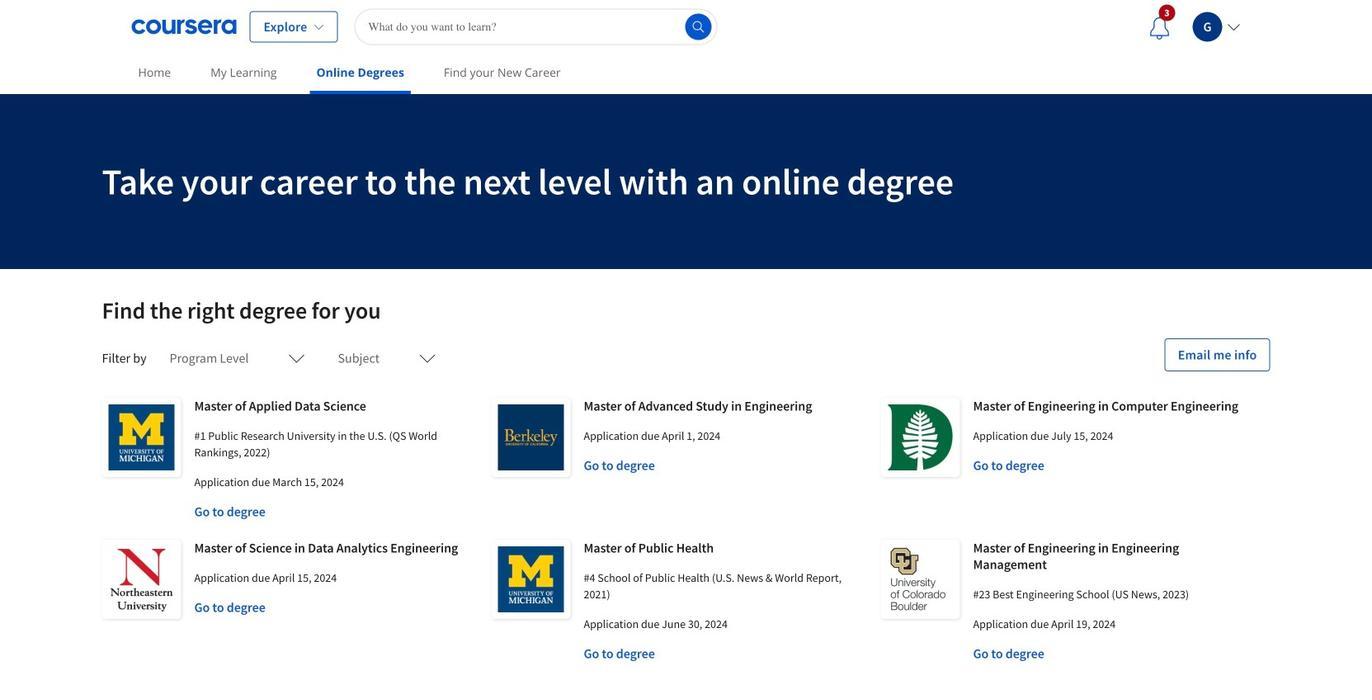 Task type: locate. For each thing, give the bounding box(es) containing it.
What do you want to learn? text field
[[354, 9, 718, 45]]

university of michigan image
[[102, 398, 181, 477], [492, 540, 571, 619]]

coursera image
[[132, 14, 236, 40]]

None search field
[[354, 9, 718, 45]]

0 vertical spatial university of michigan image
[[102, 398, 181, 477]]

0 horizontal spatial university of michigan image
[[102, 398, 181, 477]]

1 horizontal spatial university of michigan image
[[492, 540, 571, 619]]

dartmouth college image
[[881, 398, 960, 477]]



Task type: describe. For each thing, give the bounding box(es) containing it.
1 vertical spatial university of michigan image
[[492, 540, 571, 619]]

university of colorado boulder image
[[881, 540, 960, 619]]

university of california, berkeley image
[[492, 398, 571, 477]]

northeastern university image
[[102, 540, 181, 619]]



Task type: vqa. For each thing, say whether or not it's contained in the screenshot.
search field
yes



